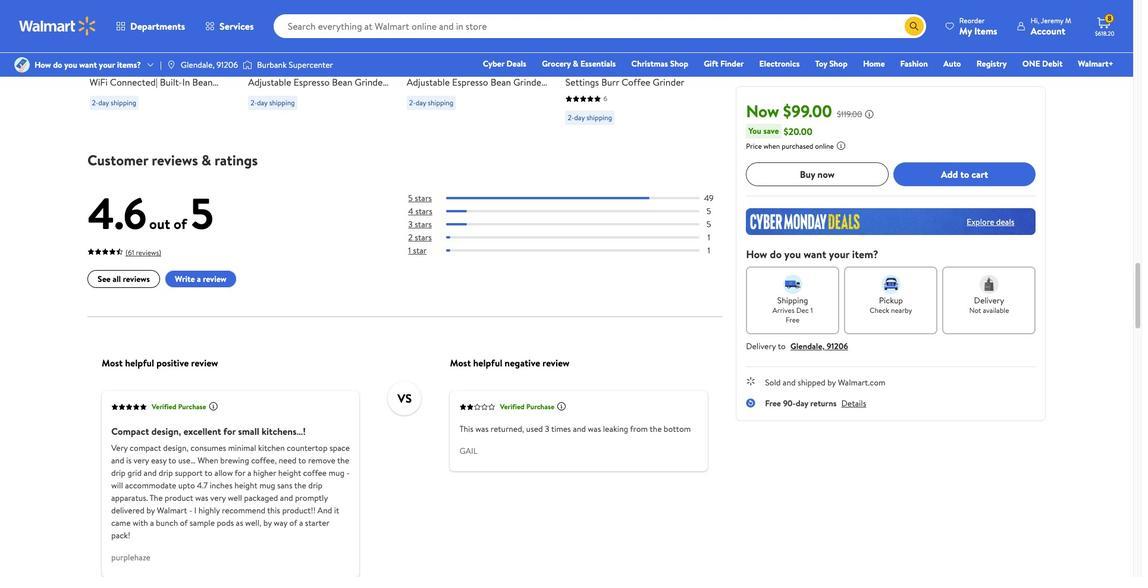Task type: vqa. For each thing, say whether or not it's contained in the screenshot.
LEAKING
yes



Task type: locate. For each thing, give the bounding box(es) containing it.
95-
[[188, 89, 202, 102]]

built- inside now $379.00 $629.00 café affetto automatic espresso machine + milk frother | built-in & adjustable espresso bean grinder | one-touch brew in 90 seconds | matte black, 1.2 liter, (c7cebbs3rd3)
[[350, 62, 373, 76]]

black, right 'pump' at the top left of the page
[[189, 102, 213, 115]]

90 for now $379.00 $629.00 café affetto automatic espresso machine + milk frother | built-in & adjustable espresso bean grinder | one-touch brew in 90 seconds | matte white, 1.2 liter
[[492, 89, 503, 102]]

0 horizontal spatial  image
[[14, 57, 30, 73]]

burbank
[[257, 59, 287, 71]]

1 vertical spatial do
[[770, 247, 782, 262]]

0 horizontal spatial very
[[133, 454, 149, 466]]

shop right christmas
[[670, 58, 688, 70]]

adjustable down burbank
[[248, 76, 291, 89]]

1 one- from the left
[[252, 89, 273, 102]]

1 frother from the left
[[193, 62, 224, 76]]

1 horizontal spatial café
[[248, 49, 268, 62]]

stars for 2 stars
[[414, 232, 432, 243]]

with down 'delivered'
[[132, 517, 148, 529]]

machine inside now $379.00 $629.00 café affetto automatic espresso machine + milk frother | built-in & adjustable espresso bean grinder | one-touch brew in 90 seconds | matte white, 1.2 liter
[[407, 62, 442, 76]]

& inside now $379.00 $629.00 café affetto automatic espresso machine + milk frother | built-in & adjustable espresso bean grinder | one-touch brew in 90 seconds | matte black, 1.2 liter, (c7cebbs3rd3)
[[383, 62, 389, 76]]

0 horizontal spatial reviews
[[123, 273, 150, 285]]

3 progress bar from the top
[[446, 223, 699, 226]]

shipping arrives dec 1 free
[[773, 294, 813, 325]]

product group containing now $279.99
[[565, 0, 707, 130]]

1 90 from the left
[[333, 89, 344, 102]]

2- down settings
[[568, 112, 574, 123]]

3 machine from the left
[[407, 62, 442, 76]]

use…
[[178, 454, 195, 466]]

delivery to glendale, 91206
[[746, 340, 848, 352]]

2 brew from the left
[[459, 89, 480, 102]]

the
[[650, 423, 662, 435], [337, 454, 349, 466], [294, 479, 306, 491]]

1 horizontal spatial bean
[[332, 76, 352, 89]]

$379.00 for now $379.00 $629.00 café affetto automatic espresso machine + milk frother | built-in & adjustable espresso bean grinder | one-touch brew in 90 seconds | matte white, 1.2 liter
[[431, 32, 467, 46]]

in inside now $379.00 $629.00 café affetto automatic espresso machine + milk frother | built-in & adjustable espresso bean grinder | one-touch brew in 90 seconds | matte black, 1.2 liter, (c7cebbs3rd3)
[[373, 62, 380, 76]]

0 horizontal spatial free
[[765, 397, 781, 409]]

built- inside now $379.00 $679.00 café bellissimo semi automatic espresso machine + milk frother | wifi connected| built-in bean grinder, 15-bar pump & 95-ounce water reservoir | matte black, c7cesas3rd3
[[160, 76, 182, 89]]

0 vertical spatial delivery
[[974, 294, 1004, 306]]

1 horizontal spatial 1.2
[[463, 102, 473, 115]]

add to cart
[[941, 168, 988, 181]]

the right the 'sans'
[[294, 479, 306, 491]]

shipping for now $379.00 $629.00 café affetto automatic espresso machine + milk frother | built-in & adjustable espresso bean grinder | one-touch brew in 90 seconds | matte black, 1.2 liter, (c7cebbs3rd3)
[[269, 98, 295, 108]]

shop right toy
[[829, 58, 848, 70]]

0 vertical spatial 3
[[408, 218, 412, 230]]

1 horizontal spatial grinder
[[513, 76, 545, 89]]

2-day shipping up (c7cebbs3rd3)
[[251, 98, 295, 108]]

2 affetto from the left
[[429, 49, 459, 62]]

1 purchase from the left
[[178, 402, 206, 412]]

adjustable inside now $379.00 $629.00 café affetto automatic espresso machine + milk frother | built-in & adjustable espresso bean grinder | one-touch brew in 90 seconds | matte white, 1.2 liter
[[407, 76, 450, 89]]

small
[[238, 425, 259, 438]]

1 vertical spatial you
[[784, 247, 801, 262]]

1 product group from the left
[[90, 0, 232, 130]]

1 horizontal spatial in
[[482, 89, 489, 102]]

1 horizontal spatial in
[[373, 62, 380, 76]]

jeremy
[[1041, 15, 1064, 25]]

delivery down intent image for delivery
[[974, 294, 1004, 306]]

1 horizontal spatial height
[[278, 467, 301, 479]]

2-day shipping for now $379.00 $629.00 café affetto automatic espresso machine + milk frother | built-in & adjustable espresso bean grinder | one-touch brew in 90 seconds | matte black, 1.2 liter, (c7cebbs3rd3)
[[251, 98, 295, 108]]

now for now $279.99 $349.99 gevi 20 bar professional espresso machine with 35 precise grind settings burr coffee grinder
[[565, 32, 587, 46]]

shop for christmas shop
[[670, 58, 688, 70]]

frother inside now $379.00 $679.00 café bellissimo semi automatic espresso machine + milk frother | wifi connected| built-in bean grinder, 15-bar pump & 95-ounce water reservoir | matte black, c7cesas3rd3
[[193, 62, 224, 76]]

2 horizontal spatial the
[[650, 423, 662, 435]]

now inside now $279.99 $349.99 gevi 20 bar professional espresso machine with 35 precise grind settings burr coffee grinder
[[565, 32, 587, 46]]

1 $629.00 from the left
[[313, 33, 342, 44]]

brew down cyber deals link
[[459, 89, 480, 102]]

0 horizontal spatial with
[[132, 517, 148, 529]]

$379.00 inside now $379.00 $679.00 café bellissimo semi automatic espresso machine + milk frother | wifi connected| built-in bean grinder, 15-bar pump & 95-ounce water reservoir | matte black, c7cesas3rd3
[[113, 32, 150, 46]]

1 horizontal spatial your
[[829, 247, 850, 262]]

matte down burbank
[[248, 102, 273, 115]]

0 horizontal spatial seconds
[[346, 89, 381, 102]]

your for item?
[[829, 247, 850, 262]]

in for now $379.00 $629.00 café affetto automatic espresso machine + milk frother | built-in & adjustable espresso bean grinder | one-touch brew in 90 seconds | matte white, 1.2 liter
[[482, 89, 489, 102]]

mug down remove
[[328, 467, 344, 479]]

espresso inside now $379.00 $679.00 café bellissimo semi automatic espresso machine + milk frother | wifi connected| built-in bean grinder, 15-bar pump & 95-ounce water reservoir | matte black, c7cesas3rd3
[[90, 62, 126, 76]]

90 inside now $379.00 $629.00 café affetto automatic espresso machine + milk frother | built-in & adjustable espresso bean grinder | one-touch brew in 90 seconds | matte white, 1.2 liter
[[492, 89, 503, 102]]

bean for now $379.00 $679.00 café bellissimo semi automatic espresso machine + milk frother | wifi connected| built-in bean grinder, 15-bar pump & 95-ounce water reservoir | matte black, c7cesas3rd3
[[192, 76, 213, 89]]

1 vertical spatial mug
[[259, 479, 275, 491]]

you save $20.00
[[749, 125, 813, 138]]

bean down cyber deals link
[[491, 76, 511, 89]]

1 most from the left
[[101, 356, 122, 369]]

brew inside now $379.00 $629.00 café affetto automatic espresso machine + milk frother | built-in & adjustable espresso bean grinder | one-touch brew in 90 seconds | matte white, 1.2 liter
[[459, 89, 480, 102]]

bean inside now $379.00 $679.00 café bellissimo semi automatic espresso machine + milk frother | wifi connected| built-in bean grinder, 15-bar pump & 95-ounce water reservoir | matte black, c7cesas3rd3
[[192, 76, 213, 89]]

1 horizontal spatial $629.00
[[472, 33, 501, 44]]

item?
[[852, 247, 879, 262]]

day down wifi
[[98, 98, 109, 108]]

design, up use…
[[163, 442, 188, 454]]

bunch
[[156, 517, 178, 529]]

do for how do you want your item?
[[770, 247, 782, 262]]

90 for now $379.00 $629.00 café affetto automatic espresso machine + milk frother | built-in & adjustable espresso bean grinder | one-touch brew in 90 seconds | matte black, 1.2 liter, (c7cebbs3rd3)
[[333, 89, 344, 102]]

90 down the supercenter
[[333, 89, 344, 102]]

1 horizontal spatial 90
[[492, 89, 503, 102]]

items?
[[117, 59, 141, 71]]

helpful left positive
[[125, 356, 154, 369]]

milk up 95-
[[173, 62, 190, 76]]

1 horizontal spatial reviews
[[151, 150, 198, 170]]

2-day shipping
[[92, 98, 136, 108], [251, 98, 295, 108], [409, 98, 454, 108], [568, 112, 612, 123]]

water
[[90, 102, 114, 115]]

90 down cyber
[[492, 89, 503, 102]]

this
[[267, 504, 280, 516]]

automatic inside now $379.00 $629.00 café affetto automatic espresso machine + milk frother | built-in & adjustable espresso bean grinder | one-touch brew in 90 seconds | matte white, 1.2 liter
[[462, 49, 505, 62]]

1.2 for now $379.00 $629.00 café affetto automatic espresso machine + milk frother | built-in & adjustable espresso bean grinder | one-touch brew in 90 seconds | matte black, 1.2 liter, (c7cebbs3rd3)
[[302, 102, 312, 115]]

for left small
[[223, 425, 236, 438]]

0 vertical spatial you
[[64, 59, 77, 71]]

way
[[274, 517, 287, 529]]

1 machine from the left
[[128, 62, 163, 76]]

2 horizontal spatial milk
[[452, 62, 469, 76]]

grinder inside now $379.00 $629.00 café affetto automatic espresso machine + milk frother | built-in & adjustable espresso bean grinder | one-touch brew in 90 seconds | matte white, 1.2 liter
[[513, 76, 545, 89]]

0 horizontal spatial 1.2
[[302, 102, 312, 115]]

2-day shipping down 6
[[568, 112, 612, 123]]

matte inside now $379.00 $629.00 café affetto automatic espresso machine + milk frother | built-in & adjustable espresso bean grinder | one-touch brew in 90 seconds | matte black, 1.2 liter, (c7cebbs3rd3)
[[248, 102, 273, 115]]

0 vertical spatial reviews
[[151, 150, 198, 170]]

purchase left verified purchase information icon
[[526, 402, 554, 412]]

brew down the supercenter
[[300, 89, 321, 102]]

2 horizontal spatial in
[[531, 62, 539, 76]]

2 shop from the left
[[829, 58, 848, 70]]

$629.00 up the supercenter
[[313, 33, 342, 44]]

0 vertical spatial the
[[650, 423, 662, 435]]

cyber
[[483, 58, 505, 70]]

progress bar for 1 star
[[446, 250, 699, 252]]

registry link
[[971, 57, 1012, 70]]

2 $629.00 from the left
[[472, 33, 501, 44]]

matte inside now $379.00 $679.00 café bellissimo semi automatic espresso machine + milk frother | wifi connected| built-in bean grinder, 15-bar pump & 95-ounce water reservoir | matte black, c7cesas3rd3
[[162, 102, 187, 115]]

1 horizontal spatial milk
[[293, 62, 311, 76]]

1 horizontal spatial  image
[[166, 60, 176, 70]]

0 vertical spatial by
[[828, 377, 836, 388]]

0 vertical spatial bar
[[600, 49, 613, 62]]

one- for now $379.00 $629.00 café affetto automatic espresso machine + milk frother | built-in & adjustable espresso bean grinder | one-touch brew in 90 seconds | matte white, 1.2 liter
[[411, 89, 432, 102]]

now inside now $379.00 $629.00 café affetto automatic espresso machine + milk frother | built-in & adjustable espresso bean grinder | one-touch brew in 90 seconds | matte black, 1.2 liter, (c7cebbs3rd3)
[[248, 32, 269, 46]]

1 1.2 from the left
[[302, 102, 312, 115]]

height down 'need'
[[278, 467, 301, 479]]

milk inside now $379.00 $629.00 café affetto automatic espresso machine + milk frother | built-in & adjustable espresso bean grinder | one-touch brew in 90 seconds | matte black, 1.2 liter, (c7cebbs3rd3)
[[293, 62, 311, 76]]

1 horizontal spatial seconds
[[505, 89, 539, 102]]

3 up 2
[[408, 218, 412, 230]]

and up accommodate
[[143, 467, 156, 479]]

2 in from the left
[[482, 89, 489, 102]]

adjustable
[[248, 76, 291, 89], [407, 76, 450, 89]]

review right negative
[[542, 356, 569, 369]]

day down settings
[[574, 112, 585, 123]]

1 black, from the left
[[189, 102, 213, 115]]

2 + from the left
[[285, 62, 291, 76]]

2 90 from the left
[[492, 89, 503, 102]]

$679.00
[[155, 33, 183, 44]]

machine inside now $379.00 $629.00 café affetto automatic espresso machine + milk frother | built-in & adjustable espresso bean grinder | one-touch brew in 90 seconds | matte black, 1.2 liter, (c7cebbs3rd3)
[[248, 62, 283, 76]]

2 grinder from the left
[[513, 76, 545, 89]]

0 horizontal spatial glendale,
[[181, 59, 215, 71]]

gevi
[[565, 49, 584, 62]]

1 café from the left
[[90, 49, 109, 62]]

1 affetto from the left
[[270, 49, 301, 62]]

2 bean from the left
[[332, 76, 352, 89]]

1 touch from the left
[[273, 89, 298, 102]]

+ inside now $379.00 $629.00 café affetto automatic espresso machine + milk frother | built-in & adjustable espresso bean grinder | one-touch brew in 90 seconds | matte black, 1.2 liter, (c7cebbs3rd3)
[[285, 62, 291, 76]]

$379.00 inside now $379.00 $629.00 café affetto automatic espresso machine + milk frother | built-in & adjustable espresso bean grinder | one-touch brew in 90 seconds | matte black, 1.2 liter, (c7cebbs3rd3)
[[272, 32, 309, 46]]

verified purchase for positive
[[151, 402, 206, 412]]

bean inside now $379.00 $629.00 café affetto automatic espresso machine + milk frother | built-in & adjustable espresso bean grinder | one-touch brew in 90 seconds | matte black, 1.2 liter, (c7cebbs3rd3)
[[332, 76, 352, 89]]

pickup
[[879, 294, 903, 306]]

0 horizontal spatial $379.00
[[113, 32, 150, 46]]

2 machine from the left
[[248, 62, 283, 76]]

- left i
[[189, 504, 192, 516]]

- down the space
[[346, 467, 349, 479]]

1 vertical spatial how
[[746, 247, 767, 262]]

milk inside now $379.00 $679.00 café bellissimo semi automatic espresso machine + milk frother | wifi connected| built-in bean grinder, 15-bar pump & 95-ounce water reservoir | matte black, c7cesas3rd3
[[173, 62, 190, 76]]

matte left 95-
[[162, 102, 187, 115]]

0 horizontal spatial bar
[[137, 89, 151, 102]]

in inside now $379.00 $629.00 café affetto automatic espresso machine + milk frother | built-in & adjustable espresso bean grinder | one-touch brew in 90 seconds | matte white, 1.2 liter
[[531, 62, 539, 76]]

0 horizontal spatial the
[[294, 479, 306, 491]]

$629.00 inside now $379.00 $629.00 café affetto automatic espresso machine + milk frother | built-in & adjustable espresso bean grinder | one-touch brew in 90 seconds | matte white, 1.2 liter
[[472, 33, 501, 44]]

2 horizontal spatial frother
[[472, 62, 503, 76]]

2 horizontal spatial  image
[[243, 59, 252, 71]]

1 horizontal spatial affetto
[[429, 49, 459, 62]]

0 horizontal spatial verified
[[151, 402, 176, 412]]

reviews right the customer
[[151, 150, 198, 170]]

bar inside now $279.99 $349.99 gevi 20 bar professional espresso machine with 35 precise grind settings burr coffee grinder
[[600, 49, 613, 62]]

5
[[190, 183, 213, 243], [408, 192, 413, 204], [706, 205, 711, 217], [706, 218, 711, 230]]

in inside now $379.00 $629.00 café affetto automatic espresso machine + milk frother | built-in & adjustable espresso bean grinder | one-touch brew in 90 seconds | matte white, 1.2 liter
[[482, 89, 489, 102]]

delivery not available
[[969, 294, 1009, 315]]

milk left cyber
[[452, 62, 469, 76]]

upto
[[178, 479, 195, 491]]

espresso inside now $279.99 $349.99 gevi 20 bar professional espresso machine with 35 precise grind settings burr coffee grinder
[[668, 49, 704, 62]]

verified up returned, on the bottom
[[500, 402, 524, 412]]

your
[[99, 59, 115, 71], [829, 247, 850, 262]]

write a review link
[[165, 270, 236, 288]]

1 horizontal spatial how
[[746, 247, 767, 262]]

2 touch from the left
[[432, 89, 456, 102]]

2 frother from the left
[[313, 62, 344, 76]]

in for now $379.00 $629.00 café affetto automatic espresso machine + milk frother | built-in & adjustable espresso bean grinder | one-touch brew in 90 seconds | matte black, 1.2 liter, (c7cebbs3rd3)
[[323, 89, 331, 102]]

verified purchase up used
[[500, 402, 554, 412]]

built- inside now $379.00 $629.00 café affetto automatic espresso machine + milk frother | built-in & adjustable espresso bean grinder | one-touch brew in 90 seconds | matte white, 1.2 liter
[[509, 62, 531, 76]]

1 horizontal spatial 91206
[[827, 340, 848, 352]]

m
[[1065, 15, 1071, 25]]

i
[[194, 504, 196, 516]]

2 horizontal spatial bean
[[491, 76, 511, 89]]

gift
[[704, 58, 718, 70]]

was left the 'leaking'
[[588, 423, 601, 435]]

now inside now $379.00 $629.00 café affetto automatic espresso machine + milk frother | built-in & adjustable espresso bean grinder | one-touch brew in 90 seconds | matte white, 1.2 liter
[[407, 32, 428, 46]]

verified for positive
[[151, 402, 176, 412]]

touch left liter
[[432, 89, 456, 102]]

3 right used
[[545, 423, 549, 435]]

very right the is
[[133, 454, 149, 466]]

2 vertical spatial the
[[294, 479, 306, 491]]

details button
[[842, 397, 866, 409]]

review for most helpful negative review
[[542, 356, 569, 369]]

2 adjustable from the left
[[407, 76, 450, 89]]

professional
[[616, 49, 666, 62]]

Walmart Site-Wide search field
[[273, 14, 926, 38]]

$379.00 inside now $379.00 $629.00 café affetto automatic espresso machine + milk frother | built-in & adjustable espresso bean grinder | one-touch brew in 90 seconds | matte white, 1.2 liter
[[431, 32, 467, 46]]

1 $379.00 from the left
[[113, 32, 150, 46]]

+ up white,
[[444, 62, 450, 76]]

1 horizontal spatial very
[[210, 492, 226, 504]]

2- for now $379.00 $679.00 café bellissimo semi automatic espresso machine + milk frother | wifi connected| built-in bean grinder, 15-bar pump & 95-ounce water reservoir | matte black, c7cesas3rd3
[[92, 98, 98, 108]]

café inside now $379.00 $629.00 café affetto automatic espresso machine + milk frother | built-in & adjustable espresso bean grinder | one-touch brew in 90 seconds | matte black, 1.2 liter, (c7cebbs3rd3)
[[248, 49, 268, 62]]

1 brew from the left
[[300, 89, 321, 102]]

1 automatic from the left
[[177, 49, 220, 62]]

you for how do you want your items?
[[64, 59, 77, 71]]

from
[[630, 423, 648, 435]]

3 product group from the left
[[407, 0, 549, 130]]

was down 4.7 in the left bottom of the page
[[195, 492, 208, 504]]

3 $379.00 from the left
[[431, 32, 467, 46]]

2 horizontal spatial automatic
[[462, 49, 505, 62]]

and left the is
[[111, 454, 124, 466]]

2 café from the left
[[248, 49, 268, 62]]

1 horizontal spatial $379.00
[[272, 32, 309, 46]]

8
[[1108, 13, 1112, 23]]

and right times
[[573, 423, 586, 435]]

0 horizontal spatial one-
[[252, 89, 273, 102]]

now for now $99.00
[[746, 99, 779, 123]]

sold and shipped by walmart.com
[[765, 377, 886, 388]]

auto
[[944, 58, 961, 70]]

2 milk from the left
[[293, 62, 311, 76]]

walmart+
[[1078, 58, 1114, 70]]

compact
[[111, 425, 149, 438]]

1 helpful from the left
[[125, 356, 154, 369]]

3 café from the left
[[407, 49, 426, 62]]

0 horizontal spatial bean
[[192, 76, 213, 89]]

departments button
[[106, 12, 195, 40]]

0 horizontal spatial most
[[101, 356, 122, 369]]

3 milk from the left
[[452, 62, 469, 76]]

2 seconds from the left
[[505, 89, 539, 102]]

stars right 2
[[414, 232, 432, 243]]

automatic left deals
[[462, 49, 505, 62]]

reviews
[[151, 150, 198, 170], [123, 273, 150, 285]]

free down shipping
[[786, 315, 800, 325]]

frother inside now $379.00 $629.00 café affetto automatic espresso machine + milk frother | built-in & adjustable espresso bean grinder | one-touch brew in 90 seconds | matte white, 1.2 liter
[[472, 62, 503, 76]]

black, inside now $379.00 $629.00 café affetto automatic espresso machine + milk frother | built-in & adjustable espresso bean grinder | one-touch brew in 90 seconds | matte black, 1.2 liter, (c7cebbs3rd3)
[[275, 102, 300, 115]]

bar left 'pump' at the top left of the page
[[137, 89, 151, 102]]

verified purchase for negative
[[500, 402, 554, 412]]

want left item?
[[804, 247, 826, 262]]

matte inside now $379.00 $629.00 café affetto automatic espresso machine + milk frother | built-in & adjustable espresso bean grinder | one-touch brew in 90 seconds | matte white, 1.2 liter
[[407, 102, 432, 115]]

christmas shop link
[[626, 57, 694, 70]]

in down the supercenter
[[323, 89, 331, 102]]

stars right the 4
[[415, 205, 432, 217]]

intent image for delivery image
[[980, 275, 999, 294]]

to left cart
[[961, 168, 969, 181]]

machine inside now $379.00 $679.00 café bellissimo semi automatic espresso machine + milk frother | wifi connected| built-in bean grinder, 15-bar pump & 95-ounce water reservoir | matte black, c7cesas3rd3
[[128, 62, 163, 76]]

matte left white,
[[407, 102, 432, 115]]

affetto inside now $379.00 $629.00 café affetto automatic espresso machine + milk frother | built-in & adjustable espresso bean grinder | one-touch brew in 90 seconds | matte white, 1.2 liter
[[429, 49, 459, 62]]

legal information image
[[836, 141, 846, 151]]

do down walmart image
[[53, 59, 62, 71]]

not
[[969, 305, 981, 315]]

adjustable for now $379.00 $629.00 café affetto automatic espresso machine + milk frother | built-in & adjustable espresso bean grinder | one-touch brew in 90 seconds | matte black, 1.2 liter, (c7cebbs3rd3)
[[248, 76, 291, 89]]

product!!
[[282, 504, 315, 516]]

Search search field
[[273, 14, 926, 38]]

milk inside now $379.00 $629.00 café affetto automatic espresso machine + milk frother | built-in & adjustable espresso bean grinder | one-touch brew in 90 seconds | matte white, 1.2 liter
[[452, 62, 469, 76]]

1 vertical spatial 91206
[[827, 340, 848, 352]]

$629.00 for now $379.00 $629.00 café affetto automatic espresso machine + milk frother | built-in & adjustable espresso bean grinder | one-touch brew in 90 seconds | matte black, 1.2 liter, (c7cebbs3rd3)
[[313, 33, 342, 44]]

mug down higher at the bottom left of page
[[259, 479, 275, 491]]

glendale, up 95-
[[181, 59, 215, 71]]

now inside now $379.00 $679.00 café bellissimo semi automatic espresso machine + milk frother | wifi connected| built-in bean grinder, 15-bar pump & 95-ounce water reservoir | matte black, c7cesas3rd3
[[90, 32, 111, 46]]

1 vertical spatial 3
[[545, 423, 549, 435]]

1 horizontal spatial was
[[475, 423, 488, 435]]

0 horizontal spatial 90
[[333, 89, 344, 102]]

+ up 'pump' at the top left of the page
[[165, 62, 171, 76]]

one- inside now $379.00 $629.00 café affetto automatic espresso machine + milk frother | built-in & adjustable espresso bean grinder | one-touch brew in 90 seconds | matte white, 1.2 liter
[[411, 89, 432, 102]]

grocery & essentials
[[542, 58, 616, 70]]

0 vertical spatial with
[[603, 62, 620, 76]]

0 horizontal spatial shop
[[670, 58, 688, 70]]

with inside compact design, excellent for small kitchens…! very compact design, consumes minimal kitchen countertop space and is very easy to use… when brewing coffee, need to remove the drip grid and drip support to allow for a higher height coffee mug - will accommodate upto 4.7 inches height mug sans the drip apparatus. the product was very well packaged and promptly delivered by walmart - i highly recommend this product!! and it came with a bunch of sample pods as well, by way of a starter pack!
[[132, 517, 148, 529]]

you for how do you want your item?
[[784, 247, 801, 262]]

2 1.2 from the left
[[463, 102, 473, 115]]

seconds inside now $379.00 $629.00 café affetto automatic espresso machine + milk frother | built-in & adjustable espresso bean grinder | one-touch brew in 90 seconds | matte white, 1.2 liter
[[505, 89, 539, 102]]

1 horizontal spatial free
[[786, 315, 800, 325]]

delivery up sold
[[746, 340, 776, 352]]

0 horizontal spatial purchase
[[178, 402, 206, 412]]

delivery inside delivery not available
[[974, 294, 1004, 306]]

0 horizontal spatial affetto
[[270, 49, 301, 62]]

add to cart button
[[893, 162, 1036, 186]]

seconds inside now $379.00 $629.00 café affetto automatic espresso machine + milk frother | built-in & adjustable espresso bean grinder | one-touch brew in 90 seconds | matte black, 1.2 liter, (c7cebbs3rd3)
[[346, 89, 381, 102]]

adjustable inside now $379.00 $629.00 café affetto automatic espresso machine + milk frother | built-in & adjustable espresso bean grinder | one-touch brew in 90 seconds | matte black, 1.2 liter, (c7cebbs3rd3)
[[248, 76, 291, 89]]

review right positive
[[191, 356, 218, 369]]

helpful for negative
[[473, 356, 502, 369]]

2 $379.00 from the left
[[272, 32, 309, 46]]

purchase left verified purchase information image
[[178, 402, 206, 412]]

christmas
[[631, 58, 668, 70]]

in inside now $379.00 $629.00 café affetto automatic espresso machine + milk frother | built-in & adjustable espresso bean grinder | one-touch brew in 90 seconds | matte black, 1.2 liter, (c7cebbs3rd3)
[[323, 89, 331, 102]]

you up intent image for shipping
[[784, 247, 801, 262]]

1 verified purchase from the left
[[151, 402, 206, 412]]

design, up compact
[[151, 425, 181, 438]]

 image down $679.00 at the top of page
[[166, 60, 176, 70]]

gift finder link
[[699, 57, 749, 70]]

buy now button
[[746, 162, 889, 186]]

purchase for negative
[[526, 402, 554, 412]]

3 frother from the left
[[472, 62, 503, 76]]

1 in from the left
[[323, 89, 331, 102]]

0 vertical spatial how
[[35, 59, 51, 71]]

1 horizontal spatial bar
[[600, 49, 613, 62]]

90 inside now $379.00 $629.00 café affetto automatic espresso machine + milk frother | built-in & adjustable espresso bean grinder | one-touch brew in 90 seconds | matte black, 1.2 liter, (c7cebbs3rd3)
[[333, 89, 344, 102]]

1 horizontal spatial helpful
[[473, 356, 502, 369]]

learn more about strikethrough prices image
[[865, 109, 874, 119]]

3 grinder from the left
[[653, 76, 685, 89]]

$629.00 up cyber
[[472, 33, 501, 44]]

see
[[97, 273, 110, 285]]

built- right the supercenter
[[350, 62, 373, 76]]

height up the well
[[234, 479, 257, 491]]

 image for burbank supercenter
[[243, 59, 252, 71]]

purchase for positive
[[178, 402, 206, 412]]

1 bean from the left
[[192, 76, 213, 89]]

1 adjustable from the left
[[248, 76, 291, 89]]

purplehaze
[[111, 551, 150, 563]]

4 progress bar from the top
[[446, 236, 699, 239]]

(61 reviews)
[[125, 247, 161, 258]]

1 progress bar from the top
[[446, 197, 699, 199]]

3 + from the left
[[444, 62, 450, 76]]

price when purchased online
[[746, 141, 834, 151]]

1 horizontal spatial frother
[[313, 62, 344, 76]]

matte for now $379.00 $629.00 café affetto automatic espresso machine + milk frother | built-in & adjustable espresso bean grinder | one-touch brew in 90 seconds | matte white, 1.2 liter
[[407, 102, 432, 115]]

2 horizontal spatial café
[[407, 49, 426, 62]]

3 matte from the left
[[407, 102, 432, 115]]

0 horizontal spatial verified purchase
[[151, 402, 206, 412]]

frother for now $379.00 $629.00 café affetto automatic espresso machine + milk frother | built-in & adjustable espresso bean grinder | one-touch brew in 90 seconds | matte black, 1.2 liter, (c7cebbs3rd3)
[[313, 62, 344, 76]]

gail
[[459, 445, 477, 457]]

espresso
[[348, 49, 385, 62], [507, 49, 543, 62], [668, 49, 704, 62], [90, 62, 126, 76], [294, 76, 330, 89], [452, 76, 488, 89]]

affetto inside now $379.00 $629.00 café affetto automatic espresso machine + milk frother | built-in & adjustable espresso bean grinder | one-touch brew in 90 seconds | matte black, 1.2 liter, (c7cebbs3rd3)
[[270, 49, 301, 62]]

bean down glendale, 91206
[[192, 76, 213, 89]]

grinder inside now $279.99 $349.99 gevi 20 bar professional espresso machine with 35 precise grind settings burr coffee grinder
[[653, 76, 685, 89]]

$379.00 for now $379.00 $679.00 café bellissimo semi automatic espresso machine + milk frother | wifi connected| built-in bean grinder, 15-bar pump & 95-ounce water reservoir | matte black, c7cesas3rd3
[[113, 32, 150, 46]]

drip down coffee
[[308, 479, 322, 491]]

1.2 for now $379.00 $629.00 café affetto automatic espresso machine + milk frother | built-in & adjustable espresso bean grinder | one-touch brew in 90 seconds | matte white, 1.2 liter
[[463, 102, 473, 115]]

touch inside now $379.00 $629.00 café affetto automatic espresso machine + milk frother | built-in & adjustable espresso bean grinder | one-touch brew in 90 seconds | matte white, 1.2 liter
[[432, 89, 456, 102]]

automatic inside now $379.00 $629.00 café affetto automatic espresso machine + milk frother | built-in & adjustable espresso bean grinder | one-touch brew in 90 seconds | matte black, 1.2 liter, (c7cebbs3rd3)
[[303, 49, 346, 62]]

coffee,
[[251, 454, 276, 466]]

of right the out
[[173, 214, 187, 234]]

0 horizontal spatial your
[[99, 59, 115, 71]]

0 horizontal spatial do
[[53, 59, 62, 71]]

delivery
[[974, 294, 1004, 306], [746, 340, 776, 352]]

apparatus.
[[111, 492, 148, 504]]

1 verified from the left
[[151, 402, 176, 412]]

0 horizontal spatial built-
[[160, 76, 182, 89]]

$629.00 inside now $379.00 $629.00 café affetto automatic espresso machine + milk frother | built-in & adjustable espresso bean grinder | one-touch brew in 90 seconds | matte black, 1.2 liter, (c7cebbs3rd3)
[[313, 33, 342, 44]]

2 verified purchase from the left
[[500, 402, 554, 412]]

2 horizontal spatial +
[[444, 62, 450, 76]]

a left 'bunch'
[[150, 517, 154, 529]]

bean up liter,
[[332, 76, 352, 89]]

0 horizontal spatial touch
[[273, 89, 298, 102]]

out
[[149, 214, 170, 234]]

1.2 inside now $379.00 $629.00 café affetto automatic espresso machine + milk frother | built-in & adjustable espresso bean grinder | one-touch brew in 90 seconds | matte black, 1.2 liter, (c7cebbs3rd3)
[[302, 102, 312, 115]]

progress bar for 5 stars
[[446, 197, 699, 199]]

1 grinder from the left
[[355, 76, 386, 89]]

shipping up (c7cebbs3rd3)
[[269, 98, 295, 108]]

1 vertical spatial for
[[234, 467, 245, 479]]

1 vertical spatial delivery
[[746, 340, 776, 352]]

0 horizontal spatial café
[[90, 49, 109, 62]]

touch inside now $379.00 $629.00 café affetto automatic espresso machine + milk frother | built-in & adjustable espresso bean grinder | one-touch brew in 90 seconds | matte black, 1.2 liter, (c7cebbs3rd3)
[[273, 89, 298, 102]]

2-day shipping up c7cesas3rd3
[[92, 98, 136, 108]]

drip down easy
[[158, 467, 173, 479]]

your left item?
[[829, 247, 850, 262]]

brew inside now $379.00 $629.00 café affetto automatic espresso machine + milk frother | built-in & adjustable espresso bean grinder | one-touch brew in 90 seconds | matte black, 1.2 liter, (c7cebbs3rd3)
[[300, 89, 321, 102]]

day for now $279.99 $349.99 gevi 20 bar professional espresso machine with 35 precise grind settings burr coffee grinder
[[574, 112, 585, 123]]

0 horizontal spatial $629.00
[[313, 33, 342, 44]]

one- inside now $379.00 $629.00 café affetto automatic espresso machine + milk frother | built-in & adjustable espresso bean grinder | one-touch brew in 90 seconds | matte black, 1.2 liter, (c7cebbs3rd3)
[[252, 89, 273, 102]]

one debit link
[[1017, 57, 1068, 70]]

1.2 inside now $379.00 $629.00 café affetto automatic espresso machine + milk frother | built-in & adjustable espresso bean grinder | one-touch brew in 90 seconds | matte white, 1.2 liter
[[463, 102, 473, 115]]

stars
[[415, 192, 432, 204], [415, 205, 432, 217], [414, 218, 432, 230], [414, 232, 432, 243]]

2 one- from the left
[[411, 89, 432, 102]]

café inside now $379.00 $679.00 café bellissimo semi automatic espresso machine + milk frother | wifi connected| built-in bean grinder, 15-bar pump & 95-ounce water reservoir | matte black, c7cesas3rd3
[[90, 49, 109, 62]]

0 horizontal spatial milk
[[173, 62, 190, 76]]

1 horizontal spatial do
[[770, 247, 782, 262]]

automatic right semi
[[177, 49, 220, 62]]

one- left white,
[[411, 89, 432, 102]]

91206 up "ounce"
[[217, 59, 238, 71]]

2 automatic from the left
[[303, 49, 346, 62]]

2- for now $379.00 $629.00 café affetto automatic espresso machine + milk frother | built-in & adjustable espresso bean grinder | one-touch brew in 90 seconds | matte black, 1.2 liter, (c7cebbs3rd3)
[[251, 98, 257, 108]]

1 milk from the left
[[173, 62, 190, 76]]

will
[[111, 479, 123, 491]]

affetto for now $379.00 $629.00 café affetto automatic espresso machine + milk frother | built-in & adjustable espresso bean grinder | one-touch brew in 90 seconds | matte white, 1.2 liter
[[429, 49, 459, 62]]

a left higher at the bottom left of page
[[247, 467, 251, 479]]

to
[[961, 168, 969, 181], [778, 340, 786, 352], [168, 454, 176, 466], [298, 454, 306, 466], [204, 467, 212, 479]]

free left 90-
[[765, 397, 781, 409]]

free 90-day returns details
[[765, 397, 866, 409]]

0 horizontal spatial helpful
[[125, 356, 154, 369]]

shipping left liter
[[428, 98, 454, 108]]

2 helpful from the left
[[473, 356, 502, 369]]

 image left burbank
[[243, 59, 252, 71]]

3 bean from the left
[[491, 76, 511, 89]]

how for how do you want your item?
[[746, 247, 767, 262]]

4 machine from the left
[[565, 62, 600, 76]]

of
[[173, 214, 187, 234], [180, 517, 187, 529], [289, 517, 297, 529]]

0 horizontal spatial brew
[[300, 89, 321, 102]]

stars for 3 stars
[[414, 218, 432, 230]]

1 vertical spatial by
[[146, 504, 155, 516]]

1 vertical spatial free
[[765, 397, 781, 409]]

0 horizontal spatial black,
[[189, 102, 213, 115]]

1 shop from the left
[[670, 58, 688, 70]]

one- down burbank
[[252, 89, 273, 102]]

2 black, from the left
[[275, 102, 300, 115]]

black,
[[189, 102, 213, 115], [275, 102, 300, 115]]

design,
[[151, 425, 181, 438], [163, 442, 188, 454]]

save
[[764, 125, 779, 137]]

reviews)
[[136, 247, 161, 258]]

purchase
[[178, 402, 206, 412], [526, 402, 554, 412]]

walmart
[[157, 504, 187, 516]]

+ up (c7cebbs3rd3)
[[285, 62, 291, 76]]

1 vertical spatial want
[[804, 247, 826, 262]]

2 horizontal spatial was
[[588, 423, 601, 435]]

 image
[[14, 57, 30, 73], [243, 59, 252, 71], [166, 60, 176, 70]]

$379.00 for now $379.00 $629.00 café affetto automatic espresso machine + milk frother | built-in & adjustable espresso bean grinder | one-touch brew in 90 seconds | matte black, 1.2 liter, (c7cebbs3rd3)
[[272, 32, 309, 46]]

3 automatic from the left
[[462, 49, 505, 62]]

2 most from the left
[[450, 356, 471, 369]]

grid
[[127, 467, 141, 479]]

2 purchase from the left
[[526, 402, 554, 412]]

2- left white,
[[409, 98, 416, 108]]

4 product group from the left
[[565, 0, 707, 130]]

by right shipped
[[828, 377, 836, 388]]

in inside now $379.00 $679.00 café bellissimo semi automatic espresso machine + milk frother | wifi connected| built-in bean grinder, 15-bar pump & 95-ounce water reservoir | matte black, c7cesas3rd3
[[182, 76, 190, 89]]

touch up (c7cebbs3rd3)
[[273, 89, 298, 102]]

2 matte from the left
[[248, 102, 273, 115]]

it
[[334, 504, 339, 516]]

+ inside now $379.00 $629.00 café affetto automatic espresso machine + milk frother | built-in & adjustable espresso bean grinder | one-touch brew in 90 seconds | matte white, 1.2 liter
[[444, 62, 450, 76]]

grinder inside now $379.00 $629.00 café affetto automatic espresso machine + milk frother | built-in & adjustable espresso bean grinder | one-touch brew in 90 seconds | matte black, 1.2 liter, (c7cebbs3rd3)
[[355, 76, 386, 89]]

seconds right liter,
[[346, 89, 381, 102]]

product group
[[90, 0, 232, 130], [248, 0, 390, 130], [407, 0, 549, 130], [565, 0, 707, 130]]

1 vertical spatial reviews
[[123, 273, 150, 285]]

1 matte from the left
[[162, 102, 187, 115]]

café for now $379.00 $629.00 café affetto automatic espresso machine + milk frother | built-in & adjustable espresso bean grinder | one-touch brew in 90 seconds | matte black, 1.2 liter, (c7cebbs3rd3)
[[248, 49, 268, 62]]

2 progress bar from the top
[[446, 210, 699, 212]]

1 horizontal spatial with
[[603, 62, 620, 76]]

2 verified from the left
[[500, 402, 524, 412]]

1 horizontal spatial mug
[[328, 467, 344, 479]]

progress bar
[[446, 197, 699, 199], [446, 210, 699, 212], [446, 223, 699, 226], [446, 236, 699, 239], [446, 250, 699, 252]]

bean inside now $379.00 $629.00 café affetto automatic espresso machine + milk frother | built-in & adjustable espresso bean grinder | one-touch brew in 90 seconds | matte white, 1.2 liter
[[491, 76, 511, 89]]

1 vertical spatial -
[[189, 504, 192, 516]]

the
[[149, 492, 162, 504]]

café inside now $379.00 $629.00 café affetto automatic espresso machine + milk frother | built-in & adjustable espresso bean grinder | one-touch brew in 90 seconds | matte white, 1.2 liter
[[407, 49, 426, 62]]

built- down semi
[[160, 76, 182, 89]]

frother inside now $379.00 $629.00 café affetto automatic espresso machine + milk frother | built-in & adjustable espresso bean grinder | one-touch brew in 90 seconds | matte black, 1.2 liter, (c7cebbs3rd3)
[[313, 62, 344, 76]]

height
[[278, 467, 301, 479], [234, 479, 257, 491]]

3
[[408, 218, 412, 230], [545, 423, 549, 435]]

do up shipping
[[770, 247, 782, 262]]

5 progress bar from the top
[[446, 250, 699, 252]]

1 seconds from the left
[[346, 89, 381, 102]]

one debit
[[1023, 58, 1063, 70]]

0 vertical spatial free
[[786, 315, 800, 325]]

day up (c7cebbs3rd3)
[[257, 98, 268, 108]]

now for now $379.00 $679.00 café bellissimo semi automatic espresso machine + milk frother | wifi connected| built-in bean grinder, 15-bar pump & 95-ounce water reservoir | matte black, c7cesas3rd3
[[90, 32, 111, 46]]

add
[[941, 168, 958, 181]]

1 + from the left
[[165, 62, 171, 76]]

arrives
[[773, 305, 795, 315]]

0 horizontal spatial mug
[[259, 479, 275, 491]]



Task type: describe. For each thing, give the bounding box(es) containing it.
coffee
[[622, 76, 651, 89]]

of right 'bunch'
[[180, 517, 187, 529]]

packaged
[[244, 492, 278, 504]]

built- for now $379.00 $629.00 café affetto automatic espresso machine + milk frother | built-in & adjustable espresso bean grinder | one-touch brew in 90 seconds | matte black, 1.2 liter, (c7cebbs3rd3)
[[350, 62, 373, 76]]

support
[[175, 467, 203, 479]]

1 vertical spatial very
[[210, 492, 226, 504]]

purchased
[[782, 141, 814, 151]]

2-day shipping left liter
[[409, 98, 454, 108]]

progress bar for 4 stars
[[446, 210, 699, 212]]

review right the write
[[203, 273, 226, 285]]

now for now $379.00 $629.00 café affetto automatic espresso machine + milk frother | built-in & adjustable espresso bean grinder | one-touch brew in 90 seconds | matte black, 1.2 liter, (c7cebbs3rd3)
[[248, 32, 269, 46]]

+ inside now $379.00 $679.00 café bellissimo semi automatic espresso machine + milk frother | wifi connected| built-in bean grinder, 15-bar pump & 95-ounce water reservoir | matte black, c7cesas3rd3
[[165, 62, 171, 76]]

hi, jeremy m account
[[1031, 15, 1071, 37]]

pods
[[217, 517, 234, 529]]

as
[[236, 517, 243, 529]]

glendale, 91206
[[181, 59, 238, 71]]

minimal
[[228, 442, 256, 454]]

to inside add to cart button
[[961, 168, 969, 181]]

want for items?
[[79, 59, 97, 71]]

available
[[983, 305, 1009, 315]]

machine inside now $279.99 $349.99 gevi 20 bar professional espresso machine with 35 precise grind settings burr coffee grinder
[[565, 62, 600, 76]]

& inside now $379.00 $629.00 café affetto automatic espresso machine + milk frother | built-in & adjustable espresso bean grinder | one-touch brew in 90 seconds | matte white, 1.2 liter
[[541, 62, 548, 76]]

built- for now $379.00 $629.00 café affetto automatic espresso machine + milk frother | built-in & adjustable espresso bean grinder | one-touch brew in 90 seconds | matte white, 1.2 liter
[[509, 62, 531, 76]]

1 horizontal spatial the
[[337, 454, 349, 466]]

finder
[[720, 58, 744, 70]]

brew for now $379.00 $629.00 café affetto automatic espresso machine + milk frother | built-in & adjustable espresso bean grinder | one-touch brew in 90 seconds | matte black, 1.2 liter, (c7cebbs3rd3)
[[300, 89, 321, 102]]

grinder for now $379.00 $629.00 café affetto automatic espresso machine + milk frother | built-in & adjustable espresso bean grinder | one-touch brew in 90 seconds | matte black, 1.2 liter, (c7cebbs3rd3)
[[355, 76, 386, 89]]

black, inside now $379.00 $679.00 café bellissimo semi automatic espresso machine + milk frother | wifi connected| built-in bean grinder, 15-bar pump & 95-ounce water reservoir | matte black, c7cesas3rd3
[[189, 102, 213, 115]]

a right the write
[[197, 273, 201, 285]]

customer
[[87, 150, 148, 170]]

4.6
[[87, 183, 147, 243]]

how do you want your item?
[[746, 247, 879, 262]]

automatic for now $379.00 $629.00 café affetto automatic espresso machine + milk frother | built-in & adjustable espresso bean grinder | one-touch brew in 90 seconds | matte white, 1.2 liter
[[462, 49, 505, 62]]

toy shop
[[815, 58, 848, 70]]

bar inside now $379.00 $679.00 café bellissimo semi automatic espresso machine + milk frother | wifi connected| built-in bean grinder, 15-bar pump & 95-ounce water reservoir | matte black, c7cesas3rd3
[[137, 89, 151, 102]]

one- for now $379.00 $629.00 café affetto automatic espresso machine + milk frother | built-in & adjustable espresso bean grinder | one-touch brew in 90 seconds | matte black, 1.2 liter, (c7cebbs3rd3)
[[252, 89, 273, 102]]

consumes
[[190, 442, 226, 454]]

all
[[112, 273, 121, 285]]

walmart.com
[[838, 377, 886, 388]]

your for items?
[[99, 59, 115, 71]]

coffee
[[303, 467, 326, 479]]

how do you want your items?
[[35, 59, 141, 71]]

20
[[586, 49, 597, 62]]

2- for now $279.99 $349.99 gevi 20 bar professional espresso machine with 35 precise grind settings burr coffee grinder
[[568, 112, 574, 123]]

+ for now $379.00 $629.00 café affetto automatic espresso machine + milk frother | built-in & adjustable espresso bean grinder | one-touch brew in 90 seconds | matte black, 1.2 liter, (c7cebbs3rd3)
[[285, 62, 291, 76]]

0 horizontal spatial drip
[[111, 467, 125, 479]]

touch for now $379.00 $629.00 café affetto automatic espresso machine + milk frother | built-in & adjustable espresso bean grinder | one-touch brew in 90 seconds | matte black, 1.2 liter, (c7cebbs3rd3)
[[273, 89, 298, 102]]

cyber monday deals image
[[746, 208, 1036, 235]]

bean for now $379.00 $629.00 café affetto automatic espresso machine + milk frother | built-in & adjustable espresso bean grinder | one-touch brew in 90 seconds | matte white, 1.2 liter
[[491, 76, 511, 89]]

to down arrives in the bottom of the page
[[778, 340, 786, 352]]

1 horizontal spatial drip
[[158, 467, 173, 479]]

1 vertical spatial design,
[[163, 442, 188, 454]]

want for item?
[[804, 247, 826, 262]]

adjustable for now $379.00 $629.00 café affetto automatic espresso machine + milk frother | built-in & adjustable espresso bean grinder | one-touch brew in 90 seconds | matte white, 1.2 liter
[[407, 76, 450, 89]]

day for now $379.00 $629.00 café affetto automatic espresso machine + milk frother | built-in & adjustable espresso bean grinder | one-touch brew in 90 seconds | matte black, 1.2 liter, (c7cebbs3rd3)
[[257, 98, 268, 108]]

nearby
[[891, 305, 912, 315]]

home
[[863, 58, 885, 70]]

auto link
[[938, 57, 967, 70]]

0 vertical spatial height
[[278, 467, 301, 479]]

in for now $379.00 $629.00 café affetto automatic espresso machine + milk frother | built-in & adjustable espresso bean grinder | one-touch brew in 90 seconds | matte black, 1.2 liter, (c7cebbs3rd3)
[[373, 62, 380, 76]]

15-
[[125, 89, 137, 102]]

verified purchase information image
[[208, 402, 218, 411]]

one
[[1023, 58, 1040, 70]]

a down product!!
[[299, 517, 303, 529]]

4
[[408, 205, 413, 217]]

intent image for shipping image
[[783, 275, 802, 294]]

café for now $379.00 $679.00 café bellissimo semi automatic espresso machine + milk frother | wifi connected| built-in bean grinder, 15-bar pump & 95-ounce water reservoir | matte black, c7cesas3rd3
[[90, 49, 109, 62]]

departments
[[130, 20, 185, 33]]

review for most helpful positive review
[[191, 356, 218, 369]]

shipping for now $379.00 $679.00 café bellissimo semi automatic espresso machine + milk frother | wifi connected| built-in bean grinder, 15-bar pump & 95-ounce water reservoir | matte black, c7cesas3rd3
[[111, 98, 136, 108]]

1 vertical spatial height
[[234, 479, 257, 491]]

1 horizontal spatial 3
[[545, 423, 549, 435]]

shipping for now $279.99 $349.99 gevi 20 bar professional espresso machine with 35 precise grind settings burr coffee grinder
[[587, 112, 612, 123]]

is
[[126, 454, 131, 466]]

inches
[[209, 479, 232, 491]]

debit
[[1042, 58, 1063, 70]]

starter
[[305, 517, 329, 529]]

frother for now $379.00 $629.00 café affetto automatic espresso machine + milk frother | built-in & adjustable espresso bean grinder | one-touch brew in 90 seconds | matte white, 1.2 liter
[[472, 62, 503, 76]]

shipped
[[798, 377, 826, 388]]

used
[[526, 423, 543, 435]]

compact
[[129, 442, 161, 454]]

1 vertical spatial glendale,
[[791, 340, 825, 352]]

supercenter
[[289, 59, 333, 71]]

buy now
[[800, 168, 835, 181]]

electronics
[[759, 58, 800, 70]]

grocery
[[542, 58, 571, 70]]

grinder for now $379.00 $629.00 café affetto automatic espresso machine + milk frother | built-in & adjustable espresso bean grinder | one-touch brew in 90 seconds | matte white, 1.2 liter
[[513, 76, 545, 89]]

$618.20
[[1095, 29, 1115, 37]]

explore deals
[[967, 216, 1015, 228]]

shop for toy shop
[[829, 58, 848, 70]]

cart
[[972, 168, 988, 181]]

with inside now $279.99 $349.99 gevi 20 bar professional espresso machine with 35 precise grind settings burr coffee grinder
[[603, 62, 620, 76]]

delivery for not
[[974, 294, 1004, 306]]

progress bar for 3 stars
[[446, 223, 699, 226]]

to down when
[[204, 467, 212, 479]]

and down the 'sans'
[[280, 492, 293, 504]]

was inside compact design, excellent for small kitchens…! very compact design, consumes minimal kitchen countertop space and is very easy to use… when brewing coffee, need to remove the drip grid and drip support to allow for a higher height coffee mug - will accommodate upto 4.7 inches height mug sans the drip apparatus. the product was very well packaged and promptly delivered by walmart - i highly recommend this product!! and it came with a bunch of sample pods as well, by way of a starter pack!
[[195, 492, 208, 504]]

day left white,
[[416, 98, 426, 108]]

seconds for now $379.00 $629.00 café affetto automatic espresso machine + milk frother | built-in & adjustable espresso bean grinder | one-touch brew in 90 seconds | matte white, 1.2 liter
[[505, 89, 539, 102]]

compact design, excellent for small kitchens…! very compact design, consumes minimal kitchen countertop space and is very easy to use… when brewing coffee, need to remove the drip grid and drip support to allow for a higher height coffee mug - will accommodate upto 4.7 inches height mug sans the drip apparatus. the product was very well packaged and promptly delivered by walmart - i highly recommend this product!! and it came with a bunch of sample pods as well, by way of a starter pack!
[[111, 425, 350, 541]]

$99.00
[[783, 99, 832, 123]]

returns
[[810, 397, 837, 409]]

to right easy
[[168, 454, 176, 466]]

buy
[[800, 168, 815, 181]]

2 vertical spatial by
[[263, 517, 272, 529]]

$349.99
[[630, 33, 658, 44]]

2 horizontal spatial by
[[828, 377, 836, 388]]

liter
[[475, 102, 494, 115]]

0 vertical spatial for
[[223, 425, 236, 438]]

milk for now $379.00 $629.00 café affetto automatic espresso machine + milk frother | built-in & adjustable espresso bean grinder | one-touch brew in 90 seconds | matte black, 1.2 liter, (c7cebbs3rd3)
[[293, 62, 311, 76]]

electronics link
[[754, 57, 805, 70]]

(61
[[125, 247, 134, 258]]

brew for now $379.00 $629.00 café affetto automatic espresso machine + milk frother | built-in & adjustable espresso bean grinder | one-touch brew in 90 seconds | matte white, 1.2 liter
[[459, 89, 480, 102]]

in for now $379.00 $629.00 café affetto automatic espresso machine + milk frother | built-in & adjustable espresso bean grinder | one-touch brew in 90 seconds | matte white, 1.2 liter
[[531, 62, 539, 76]]

of right "way"
[[289, 517, 297, 529]]

affetto for now $379.00 $629.00 café affetto automatic espresso machine + milk frother | built-in & adjustable espresso bean grinder | one-touch brew in 90 seconds | matte black, 1.2 liter, (c7cebbs3rd3)
[[270, 49, 301, 62]]

free inside shipping arrives dec 1 free
[[786, 315, 800, 325]]

0 horizontal spatial by
[[146, 504, 155, 516]]

bean for now $379.00 $629.00 café affetto automatic espresso machine + milk frother | built-in & adjustable espresso bean grinder | one-touch brew in 90 seconds | matte black, 1.2 liter, (c7cebbs3rd3)
[[332, 76, 352, 89]]

returned,
[[490, 423, 524, 435]]

search icon image
[[910, 21, 919, 31]]

explore deals link
[[962, 211, 1019, 232]]

touch for now $379.00 $629.00 café affetto automatic espresso machine + milk frother | built-in & adjustable espresso bean grinder | one-touch brew in 90 seconds | matte white, 1.2 liter
[[432, 89, 456, 102]]

stars for 4 stars
[[415, 205, 432, 217]]

this
[[459, 423, 473, 435]]

café for now $379.00 $629.00 café affetto automatic espresso machine + milk frother | built-in & adjustable espresso bean grinder | one-touch brew in 90 seconds | matte white, 1.2 liter
[[407, 49, 426, 62]]

day left returns
[[796, 397, 808, 409]]

home link
[[858, 57, 890, 70]]

49
[[704, 192, 713, 204]]

automatic inside now $379.00 $679.00 café bellissimo semi automatic espresso machine + milk frother | wifi connected| built-in bean grinder, 15-bar pump & 95-ounce water reservoir | matte black, c7cesas3rd3
[[177, 49, 220, 62]]

verified purchase information image
[[557, 402, 566, 411]]

negative
[[504, 356, 540, 369]]

milk for now $379.00 $629.00 café affetto automatic espresso machine + milk frother | built-in & adjustable espresso bean grinder | one-touch brew in 90 seconds | matte white, 1.2 liter
[[452, 62, 469, 76]]

1 inside shipping arrives dec 1 free
[[811, 305, 813, 315]]

day for now $379.00 $679.00 café bellissimo semi automatic espresso machine + milk frother | wifi connected| built-in bean grinder, 15-bar pump & 95-ounce water reservoir | matte black, c7cesas3rd3
[[98, 98, 109, 108]]

most for most helpful negative review
[[450, 356, 471, 369]]

2 horizontal spatial drip
[[308, 479, 322, 491]]

0 vertical spatial -
[[346, 467, 349, 479]]

automatic for now $379.00 $629.00 café affetto automatic espresso machine + milk frother | built-in & adjustable espresso bean grinder | one-touch brew in 90 seconds | matte black, 1.2 liter, (c7cebbs3rd3)
[[303, 49, 346, 62]]

do for how do you want your items?
[[53, 59, 62, 71]]

deals
[[996, 216, 1015, 228]]

toy
[[815, 58, 827, 70]]

2-day shipping for now $279.99 $349.99 gevi 20 bar professional espresso machine with 35 precise grind settings burr coffee grinder
[[568, 112, 612, 123]]

+ for now $379.00 $629.00 café affetto automatic espresso machine + milk frother | built-in & adjustable espresso bean grinder | one-touch brew in 90 seconds | matte white, 1.2 liter
[[444, 62, 450, 76]]

now $279.99 $349.99 gevi 20 bar professional espresso machine with 35 precise grind settings burr coffee grinder
[[565, 32, 704, 89]]

verified for negative
[[500, 402, 524, 412]]

 image for glendale, 91206
[[166, 60, 176, 70]]

precise
[[635, 62, 665, 76]]

vs
[[397, 391, 412, 407]]

sample
[[189, 517, 215, 529]]

dec
[[796, 305, 809, 315]]

my
[[960, 24, 972, 37]]

0 horizontal spatial 3
[[408, 218, 412, 230]]

2-day shipping for now $379.00 $679.00 café bellissimo semi automatic espresso machine + milk frother | wifi connected| built-in bean grinder, 15-bar pump & 95-ounce water reservoir | matte black, c7cesas3rd3
[[92, 98, 136, 108]]

and right sold
[[783, 377, 796, 388]]

c7cesas3rd3
[[90, 115, 153, 128]]

stars for 5 stars
[[415, 192, 432, 204]]

services
[[220, 20, 254, 33]]

toy shop link
[[810, 57, 853, 70]]

walmart image
[[19, 17, 96, 36]]

glendale, 91206 button
[[791, 340, 848, 352]]

to down "countertop"
[[298, 454, 306, 466]]

2
[[408, 232, 412, 243]]

$629.00 for now $379.00 $629.00 café affetto automatic espresso machine + milk frother | built-in & adjustable espresso bean grinder | one-touch brew in 90 seconds | matte white, 1.2 liter
[[472, 33, 501, 44]]

connected|
[[110, 76, 158, 89]]

0 vertical spatial design,
[[151, 425, 181, 438]]

now for now $379.00 $629.00 café affetto automatic espresso machine + milk frother | built-in & adjustable espresso bean grinder | one-touch brew in 90 seconds | matte white, 1.2 liter
[[407, 32, 428, 46]]

 image for how do you want your items?
[[14, 57, 30, 73]]

need
[[278, 454, 296, 466]]

fashion
[[900, 58, 928, 70]]

2 product group from the left
[[248, 0, 390, 130]]

4.6 out of 5
[[87, 183, 213, 243]]

wifi
[[90, 76, 108, 89]]

countertop
[[287, 442, 327, 454]]

& inside now $379.00 $679.00 café bellissimo semi automatic espresso machine + milk frother | wifi connected| built-in bean grinder, 15-bar pump & 95-ounce water reservoir | matte black, c7cesas3rd3
[[179, 89, 186, 102]]

kitchens…!
[[261, 425, 305, 438]]

delivery for to
[[746, 340, 776, 352]]

kitchen
[[258, 442, 285, 454]]

0 vertical spatial 91206
[[217, 59, 238, 71]]

0 horizontal spatial -
[[189, 504, 192, 516]]

how for how do you want your items?
[[35, 59, 51, 71]]

white,
[[434, 102, 461, 115]]

most for most helpful positive review
[[101, 356, 122, 369]]

seconds for now $379.00 $629.00 café affetto automatic espresso machine + milk frother | built-in & adjustable espresso bean grinder | one-touch brew in 90 seconds | matte black, 1.2 liter, (c7cebbs3rd3)
[[346, 89, 381, 102]]

deals
[[507, 58, 526, 70]]

matte for now $379.00 $629.00 café affetto automatic espresso machine + milk frother | built-in & adjustable espresso bean grinder | one-touch brew in 90 seconds | matte black, 1.2 liter, (c7cebbs3rd3)
[[248, 102, 273, 115]]

grind
[[667, 62, 690, 76]]

helpful for positive
[[125, 356, 154, 369]]

of inside 4.6 out of 5
[[173, 214, 187, 234]]

intent image for pickup image
[[882, 275, 901, 294]]

progress bar for 2 stars
[[446, 236, 699, 239]]

excellent
[[183, 425, 221, 438]]

0 vertical spatial glendale,
[[181, 59, 215, 71]]

details
[[842, 397, 866, 409]]



